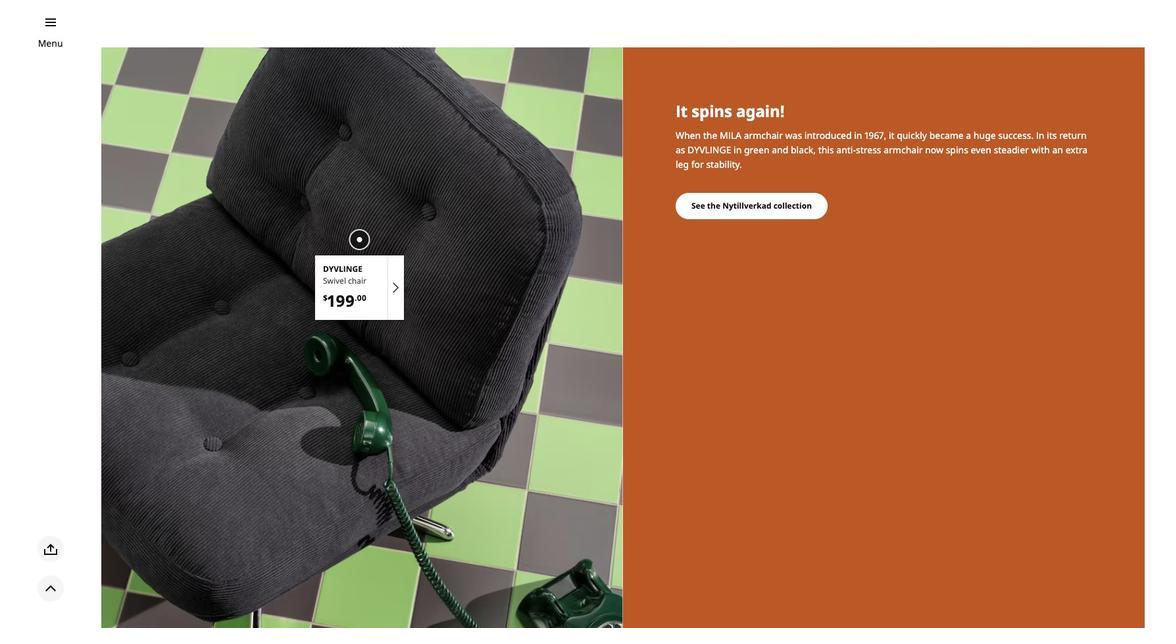 Task type: describe. For each thing, give the bounding box(es) containing it.
products shown on image element
[[315, 255, 404, 320]]

a
[[967, 129, 972, 142]]

when the mila armchair was introduced in 1967, it quickly became a huge success. in its return as dyvlinge in green and black, this anti-stress armchair now spins even steadier with an extra leg for stability.
[[676, 129, 1088, 170]]

its
[[1047, 129, 1058, 142]]

see the nytillverkad collection button
[[676, 193, 828, 219]]

introduced
[[805, 129, 852, 142]]

spins inside "when the mila armchair was introduced in 1967, it quickly became a huge success. in its return as dyvlinge in green and black, this anti-stress armchair now spins even steadier with an extra leg for stability."
[[946, 143, 969, 156]]

with
[[1032, 143, 1051, 156]]

see the nytillverkad collection
[[692, 200, 812, 211]]

huge
[[974, 129, 996, 142]]

0 vertical spatial armchair
[[744, 129, 783, 142]]

black,
[[791, 143, 816, 156]]

when
[[676, 129, 701, 142]]

it spins again!
[[676, 100, 785, 122]]

see
[[692, 200, 706, 211]]

now
[[926, 143, 944, 156]]

stability.
[[707, 158, 742, 170]]

anti-
[[837, 143, 856, 156]]

a black dyvlinge swivel armchair is on a green and black tiled floor. on the seat lies a receiver from a rotary dial phone. image
[[101, 48, 623, 628]]

menu button
[[38, 36, 63, 51]]

steadier
[[994, 143, 1030, 156]]

dyvlinge inside 'dyvlinge swivel chair $ 199 . 00'
[[323, 263, 363, 275]]

1 horizontal spatial in
[[855, 129, 863, 142]]

collection
[[774, 200, 812, 211]]

leg
[[676, 158, 689, 170]]

1 horizontal spatial armchair
[[884, 143, 923, 156]]

0 vertical spatial spins
[[692, 100, 733, 122]]

this
[[819, 143, 834, 156]]

stress
[[856, 143, 882, 156]]

quickly
[[897, 129, 928, 142]]

green
[[745, 143, 770, 156]]



Task type: locate. For each thing, give the bounding box(es) containing it.
.
[[355, 292, 357, 304]]

chair
[[348, 275, 367, 286]]

even
[[971, 143, 992, 156]]

1 vertical spatial dyvlinge
[[323, 263, 363, 275]]

0 horizontal spatial dyvlinge
[[323, 263, 363, 275]]

and
[[772, 143, 789, 156]]

in
[[1037, 129, 1045, 142]]

spins down became on the right of the page
[[946, 143, 969, 156]]

dyvlinge up swivel
[[323, 263, 363, 275]]

00
[[357, 292, 367, 304]]

in
[[855, 129, 863, 142], [734, 143, 742, 156]]

was
[[786, 129, 803, 142]]

1 horizontal spatial spins
[[946, 143, 969, 156]]

nytillverkad
[[723, 200, 772, 211]]

1 vertical spatial armchair
[[884, 143, 923, 156]]

0 vertical spatial in
[[855, 129, 863, 142]]

success.
[[999, 129, 1034, 142]]

in down mila
[[734, 143, 742, 156]]

1 vertical spatial the
[[708, 200, 721, 211]]

$
[[323, 292, 328, 304]]

1 vertical spatial spins
[[946, 143, 969, 156]]

an
[[1053, 143, 1064, 156]]

0 horizontal spatial spins
[[692, 100, 733, 122]]

the right see
[[708, 200, 721, 211]]

1 horizontal spatial dyvlinge
[[688, 143, 732, 156]]

0 horizontal spatial in
[[734, 143, 742, 156]]

spins
[[692, 100, 733, 122], [946, 143, 969, 156]]

it
[[889, 129, 895, 142]]

the
[[704, 129, 718, 142], [708, 200, 721, 211]]

spins right it
[[692, 100, 733, 122]]

dyvlinge up for
[[688, 143, 732, 156]]

became
[[930, 129, 964, 142]]

swivel
[[323, 275, 346, 286]]

it
[[676, 100, 688, 122]]

for
[[692, 158, 704, 170]]

the inside button
[[708, 200, 721, 211]]

199
[[328, 290, 355, 311]]

the for see
[[708, 200, 721, 211]]

as
[[676, 143, 686, 156]]

armchair up green
[[744, 129, 783, 142]]

dyvlinge inside "when the mila armchair was introduced in 1967, it quickly became a huge success. in its return as dyvlinge in green and black, this anti-stress armchair now spins even steadier with an extra leg for stability."
[[688, 143, 732, 156]]

extra
[[1066, 143, 1088, 156]]

in left 1967, on the top of the page
[[855, 129, 863, 142]]

armchair down quickly
[[884, 143, 923, 156]]

the for when
[[704, 129, 718, 142]]

menu
[[38, 37, 63, 49]]

1967,
[[865, 129, 887, 142]]

return
[[1060, 129, 1087, 142]]

0 horizontal spatial armchair
[[744, 129, 783, 142]]

dyvlinge swivel chair $ 199 . 00
[[323, 263, 367, 311]]

1 vertical spatial in
[[734, 143, 742, 156]]

the left mila
[[704, 129, 718, 142]]

mila
[[720, 129, 742, 142]]

0 vertical spatial dyvlinge
[[688, 143, 732, 156]]

again!
[[737, 100, 785, 122]]

armchair
[[744, 129, 783, 142], [884, 143, 923, 156]]

the inside "when the mila armchair was introduced in 1967, it quickly became a huge success. in its return as dyvlinge in green and black, this anti-stress armchair now spins even steadier with an extra leg for stability."
[[704, 129, 718, 142]]

dyvlinge
[[688, 143, 732, 156], [323, 263, 363, 275]]

0 vertical spatial the
[[704, 129, 718, 142]]



Task type: vqa. For each thing, say whether or not it's contained in the screenshot.
an
yes



